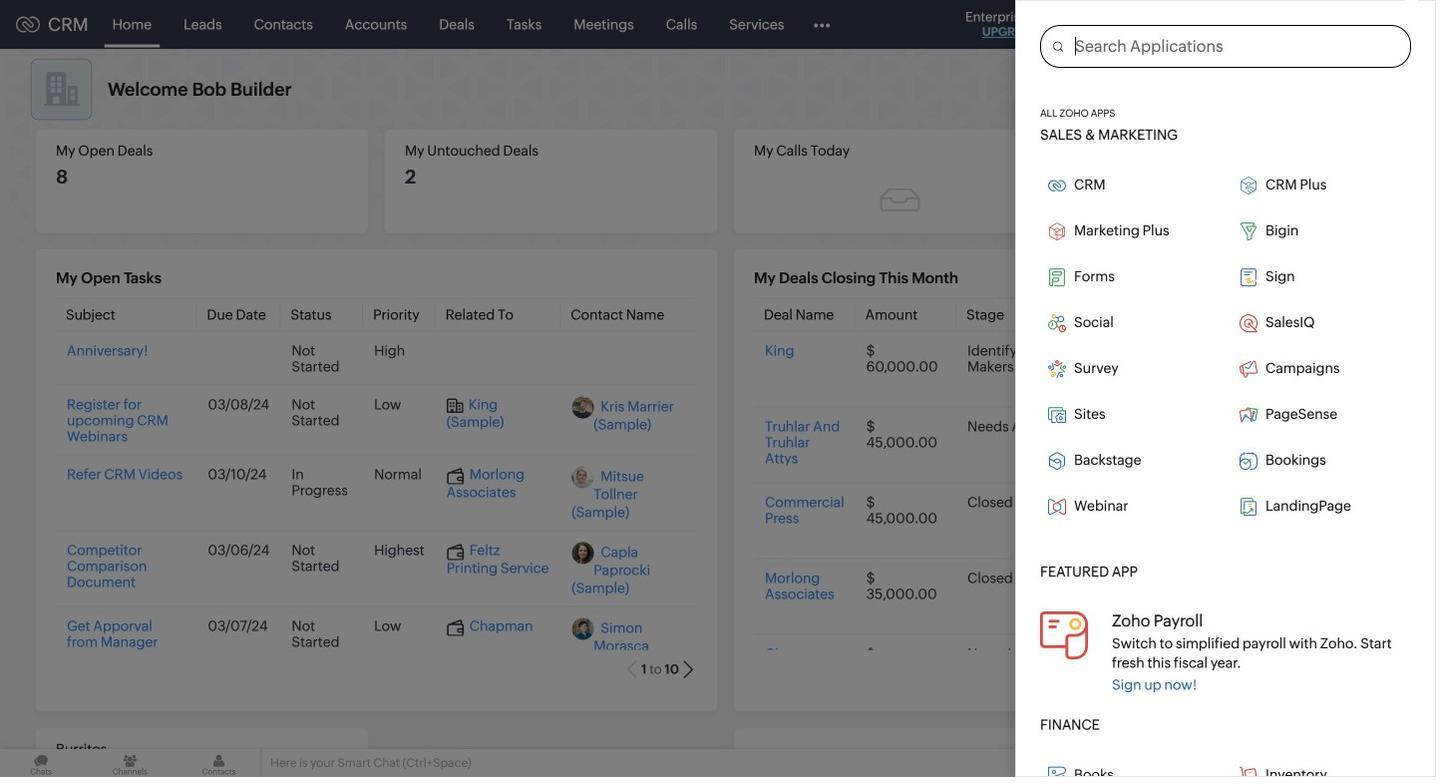 Task type: vqa. For each thing, say whether or not it's contained in the screenshot.
Other Modules field
no



Task type: describe. For each thing, give the bounding box(es) containing it.
profile element
[[1335, 0, 1391, 48]]

channels image
[[89, 749, 171, 777]]

chats image
[[0, 749, 82, 777]]

contacts image
[[178, 749, 260, 777]]

Search Applications text field
[[1064, 26, 1411, 67]]

zoho payroll image
[[1041, 612, 1089, 659]]

signals image
[[1187, 16, 1201, 33]]



Task type: locate. For each thing, give the bounding box(es) containing it.
search image
[[1147, 16, 1164, 33]]

create menu image
[[1098, 12, 1123, 36]]

search element
[[1135, 0, 1176, 49]]

signals element
[[1176, 0, 1213, 49]]

logo image
[[16, 16, 40, 32]]

create menu element
[[1086, 0, 1135, 48]]

profile image
[[1347, 8, 1379, 40]]

calendar image
[[1225, 16, 1242, 32]]



